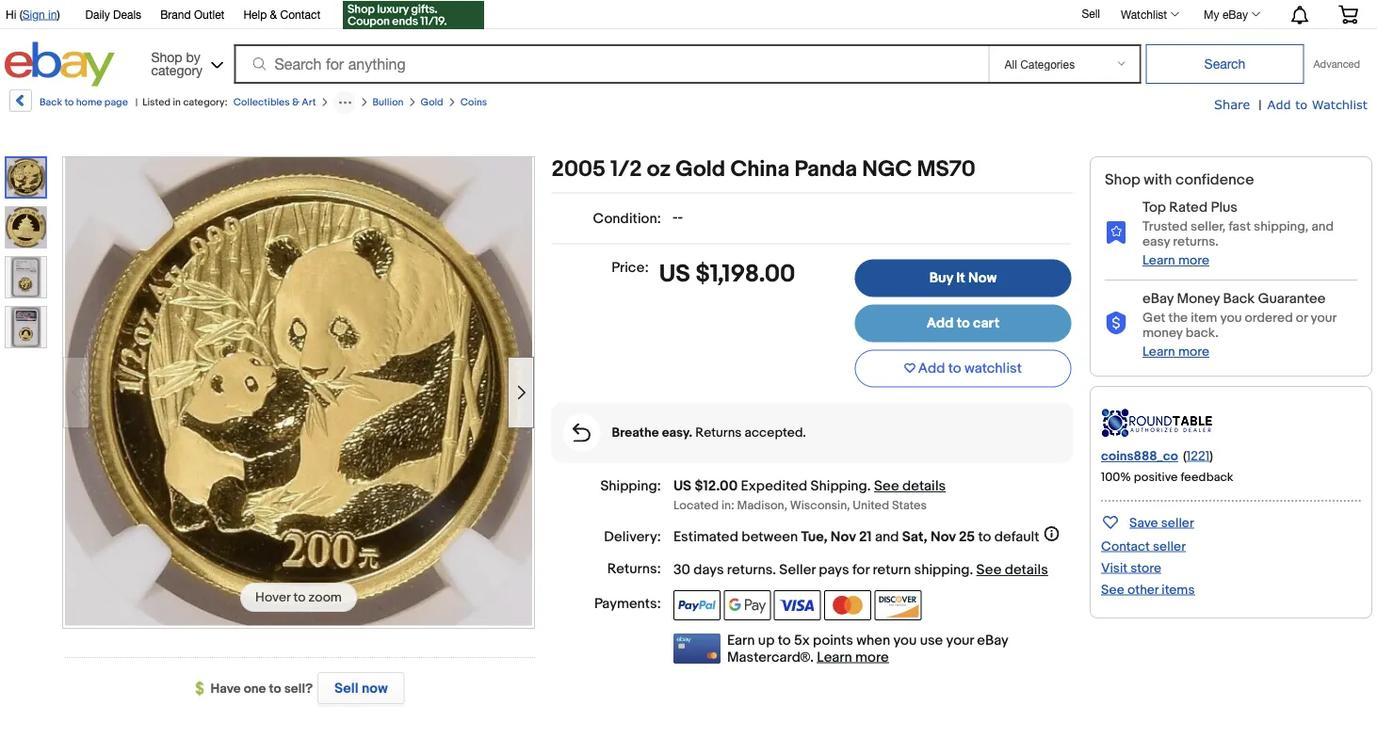Task type: locate. For each thing, give the bounding box(es) containing it.
0 vertical spatial &
[[270, 8, 277, 21]]

your right use
[[947, 632, 974, 649]]

seller
[[1162, 515, 1195, 531], [1154, 539, 1186, 555]]

watchlist
[[1121, 8, 1168, 21], [1313, 97, 1368, 111]]

0 vertical spatial you
[[1221, 310, 1243, 326]]

nov
[[831, 529, 856, 546], [931, 529, 956, 546]]

none submit inside the shop by category banner
[[1146, 44, 1305, 84]]

1 vertical spatial (
[[1184, 448, 1187, 464]]

2 nov from the left
[[931, 529, 956, 546]]

seller,
[[1191, 219, 1226, 235]]

0 vertical spatial gold
[[421, 96, 444, 108]]

earn
[[727, 632, 755, 649]]

sell left now
[[335, 680, 359, 697]]

1 vertical spatial &
[[292, 96, 300, 108]]

learn more link down master card image
[[817, 649, 889, 666]]

in right sign on the left of the page
[[48, 8, 57, 21]]

. up united
[[868, 478, 871, 495]]

1 vertical spatial with details__icon image
[[1105, 312, 1128, 336]]

watchlist inside share | add to watchlist
[[1313, 97, 1368, 111]]

gold inside us $1,198.00 main content
[[676, 156, 726, 183]]

1 vertical spatial watchlist
[[1313, 97, 1368, 111]]

0 horizontal spatial &
[[270, 8, 277, 21]]

with details__icon image left breathe
[[573, 424, 591, 442]]

details down default
[[1005, 562, 1049, 579]]

1 horizontal spatial details
[[1005, 562, 1049, 579]]

learn inside the top rated plus trusted seller, fast shipping, and easy returns. learn more
[[1143, 253, 1176, 269]]

buy
[[930, 270, 954, 287]]

1 horizontal spatial back
[[1224, 291, 1255, 308]]

earn up to 5x points when you use your ebay mastercard®.
[[727, 632, 1009, 666]]

0 horizontal spatial you
[[894, 632, 917, 649]]

with details__icon image for top
[[1105, 221, 1128, 244]]

1 vertical spatial shop
[[1105, 171, 1141, 189]]

add to watchlist link
[[855, 350, 1072, 388]]

shop left with
[[1105, 171, 1141, 189]]

learn more link
[[1143, 253, 1210, 269], [1143, 344, 1210, 360], [817, 649, 889, 666]]

brand
[[160, 8, 191, 21]]

watchlist right sell link at the right top of the page
[[1121, 8, 1168, 21]]

to left home at the left top of the page
[[65, 96, 74, 108]]

back.
[[1186, 325, 1219, 342]]

1 horizontal spatial nov
[[931, 529, 956, 546]]

mastercard®.
[[727, 649, 814, 666]]

see inside us $12.00 expedited shipping . see details located in: madison, wisconsin, united states
[[875, 478, 900, 495]]

2 vertical spatial learn more link
[[817, 649, 889, 666]]

| right share button
[[1259, 97, 1262, 113]]

1 vertical spatial learn more link
[[1143, 344, 1210, 360]]

0 vertical spatial contact
[[280, 8, 321, 21]]

0 vertical spatial )
[[57, 8, 60, 21]]

estimated between tue, nov 21 and sat, nov 25 to default
[[674, 529, 1040, 546]]

contact right help on the top
[[280, 8, 321, 21]]

None submit
[[1146, 44, 1305, 84]]

to inside "link"
[[65, 96, 74, 108]]

more
[[1179, 253, 1210, 269], [1179, 344, 1210, 360], [856, 649, 889, 666]]

seller down save seller
[[1154, 539, 1186, 555]]

now
[[362, 680, 388, 697]]

0 horizontal spatial )
[[57, 8, 60, 21]]

1 horizontal spatial shop
[[1105, 171, 1141, 189]]

1 vertical spatial sell
[[335, 680, 359, 697]]

0 vertical spatial learn
[[1143, 253, 1176, 269]]

1 vertical spatial seller
[[1154, 539, 1186, 555]]

back to home page
[[40, 96, 128, 108]]

shop by category
[[151, 49, 203, 78]]

1 vertical spatial you
[[894, 632, 917, 649]]

your
[[1311, 310, 1337, 326], [947, 632, 974, 649]]

add
[[1268, 97, 1292, 111], [927, 315, 954, 332], [919, 360, 946, 377]]

accepted.
[[745, 425, 806, 441]]

and right "21"
[[875, 529, 899, 546]]

( up 100% positive feedback in the bottom right of the page
[[1184, 448, 1187, 464]]

sell?
[[284, 681, 313, 697]]

1 vertical spatial and
[[875, 529, 899, 546]]

item direct from brand image
[[1102, 403, 1215, 443]]

1 vertical spatial )
[[1210, 448, 1214, 464]]

dollar sign image
[[196, 682, 211, 697]]

shop left the by
[[151, 49, 182, 65]]

your shopping cart image
[[1338, 5, 1360, 24]]

. left seller at right bottom
[[773, 562, 777, 579]]

with details__icon image left get
[[1105, 312, 1128, 336]]

more right points
[[856, 649, 889, 666]]

2 vertical spatial more
[[856, 649, 889, 666]]

-
[[673, 210, 678, 226], [678, 210, 683, 226]]

1 horizontal spatial watchlist
[[1313, 97, 1368, 111]]

) inside the account 'navigation'
[[57, 8, 60, 21]]

items
[[1162, 582, 1195, 598]]

ebay up get
[[1143, 291, 1174, 308]]

ebay right my on the top right of page
[[1223, 8, 1249, 21]]

seller right save
[[1162, 515, 1195, 531]]

1 horizontal spatial contact
[[1102, 539, 1151, 555]]

seller for contact
[[1154, 539, 1186, 555]]

0 vertical spatial ebay
[[1223, 8, 1249, 21]]

0 horizontal spatial nov
[[831, 529, 856, 546]]

seller inside the contact seller visit store see other items
[[1154, 539, 1186, 555]]

learn more link down money
[[1143, 344, 1210, 360]]

1 nov from the left
[[831, 529, 856, 546]]

add down buy
[[927, 315, 954, 332]]

2 horizontal spatial see
[[1102, 582, 1125, 598]]

( inside the account 'navigation'
[[19, 8, 22, 21]]

gold left coins
[[421, 96, 444, 108]]

1 horizontal spatial )
[[1210, 448, 1214, 464]]

and inside the top rated plus trusted seller, fast shipping, and easy returns. learn more
[[1312, 219, 1334, 235]]

details up states
[[903, 478, 946, 495]]

with details__icon image left easy
[[1105, 221, 1128, 244]]

1 vertical spatial us
[[674, 478, 692, 495]]

more down the "back."
[[1179, 344, 1210, 360]]

gold link
[[421, 96, 444, 108]]

. down 25
[[970, 562, 974, 579]]

category
[[151, 62, 203, 78]]

0 horizontal spatial gold
[[421, 96, 444, 108]]

madison,
[[738, 499, 788, 513]]

states
[[892, 499, 927, 513]]

us right the price:
[[659, 260, 691, 289]]

you left use
[[894, 632, 917, 649]]

add to watchlist
[[919, 360, 1023, 377]]

1 horizontal spatial ebay
[[1143, 291, 1174, 308]]

) right sign on the left of the page
[[57, 8, 60, 21]]

0 vertical spatial add
[[1268, 97, 1292, 111]]

0 vertical spatial in
[[48, 8, 57, 21]]

see down visit in the bottom of the page
[[1102, 582, 1125, 598]]

page
[[104, 96, 128, 108]]

1 vertical spatial add
[[927, 315, 954, 332]]

feedback
[[1181, 471, 1234, 485]]

price:
[[612, 260, 649, 277]]

add to cart
[[927, 315, 1000, 332]]

ebay inside earn up to 5x points when you use your ebay mastercard®.
[[978, 632, 1009, 649]]

with
[[1144, 171, 1173, 189]]

ebay right use
[[978, 632, 1009, 649]]

and right shipping,
[[1312, 219, 1334, 235]]

& left art
[[292, 96, 300, 108]]

0 vertical spatial your
[[1311, 310, 1337, 326]]

0 vertical spatial more
[[1179, 253, 1210, 269]]

return
[[873, 562, 912, 579]]

& for collectibles
[[292, 96, 300, 108]]

shipping
[[915, 562, 970, 579]]

returns
[[696, 425, 742, 441]]

1 horizontal spatial see
[[977, 562, 1002, 579]]

| listed in category:
[[136, 96, 228, 108]]

deals
[[113, 8, 141, 21]]

to left 5x
[[778, 632, 791, 649]]

picture 1 of 4 image
[[7, 158, 45, 197]]

the
[[1169, 310, 1188, 326]]

2 vertical spatial ebay
[[978, 632, 1009, 649]]

1 vertical spatial learn
[[1143, 344, 1176, 360]]

up
[[758, 632, 775, 649]]

help & contact
[[243, 8, 321, 21]]

0 vertical spatial sell
[[1082, 7, 1101, 20]]

0 vertical spatial see details link
[[875, 478, 946, 495]]

1 horizontal spatial sell
[[1082, 7, 1101, 20]]

item
[[1191, 310, 1218, 326]]

bullion link
[[373, 96, 404, 108]]

watchlist down 'advanced' 'link' in the right top of the page
[[1313, 97, 1368, 111]]

details
[[903, 478, 946, 495], [1005, 562, 1049, 579]]

oz
[[647, 156, 671, 183]]

0 horizontal spatial in
[[48, 8, 57, 21]]

$1,198.00
[[696, 260, 796, 289]]

1 horizontal spatial |
[[1259, 97, 1262, 113]]

0 vertical spatial see
[[875, 478, 900, 495]]

1 vertical spatial contact
[[1102, 539, 1151, 555]]

0 vertical spatial back
[[40, 96, 62, 108]]

your right the or
[[1311, 310, 1337, 326]]

to right "one"
[[269, 681, 281, 697]]

us inside us $12.00 expedited shipping . see details located in: madison, wisconsin, united states
[[674, 478, 692, 495]]

your inside ebay money back guarantee get the item you ordered or your money back. learn more
[[1311, 310, 1337, 326]]

0 vertical spatial with details__icon image
[[1105, 221, 1128, 244]]

with details__icon image for ebay
[[1105, 312, 1128, 336]]

master card image
[[825, 591, 872, 621]]

0 horizontal spatial see details link
[[875, 478, 946, 495]]

in:
[[722, 499, 735, 513]]

& inside the account 'navigation'
[[270, 8, 277, 21]]

& right help on the top
[[270, 8, 277, 21]]

you inside earn up to 5x points when you use your ebay mastercard®.
[[894, 632, 917, 649]]

0 vertical spatial details
[[903, 478, 946, 495]]

watchlist link
[[1111, 3, 1188, 25]]

china
[[731, 156, 790, 183]]

0 vertical spatial (
[[19, 8, 22, 21]]

add inside share | add to watchlist
[[1268, 97, 1292, 111]]

you right item at top
[[1221, 310, 1243, 326]]

1 horizontal spatial &
[[292, 96, 300, 108]]

sell left watchlist link
[[1082, 7, 1101, 20]]

2 vertical spatial add
[[919, 360, 946, 377]]

seller inside button
[[1162, 515, 1195, 531]]

have one to sell?
[[211, 681, 313, 697]]

see other items link
[[1102, 582, 1195, 598]]

1 horizontal spatial gold
[[676, 156, 726, 183]]

0 vertical spatial shop
[[151, 49, 182, 65]]

. inside us $12.00 expedited shipping . see details located in: madison, wisconsin, united states
[[868, 478, 871, 495]]

0 horizontal spatial see
[[875, 478, 900, 495]]

0 horizontal spatial watchlist
[[1121, 8, 1168, 21]]

see details link down default
[[977, 562, 1049, 579]]

gold right oz
[[676, 156, 726, 183]]

contact seller visit store see other items
[[1102, 539, 1195, 598]]

by
[[186, 49, 201, 65]]

| inside share | add to watchlist
[[1259, 97, 1262, 113]]

0 horizontal spatial your
[[947, 632, 974, 649]]

1 vertical spatial your
[[947, 632, 974, 649]]

learn down easy
[[1143, 253, 1176, 269]]

watchlist
[[965, 360, 1023, 377]]

0 horizontal spatial details
[[903, 478, 946, 495]]

| left listed
[[136, 96, 138, 108]]

one
[[244, 681, 266, 697]]

) up feedback
[[1210, 448, 1214, 464]]

coins888_co ( 1221 )
[[1102, 448, 1214, 465]]

1 vertical spatial back
[[1224, 291, 1255, 308]]

with details__icon image
[[1105, 221, 1128, 244], [1105, 312, 1128, 336], [573, 424, 591, 442]]

discover image
[[875, 591, 922, 621]]

get the coupon image
[[343, 1, 485, 29]]

add to cart link
[[855, 305, 1072, 343]]

store
[[1131, 561, 1162, 577]]

see up united
[[875, 478, 900, 495]]

1 horizontal spatial you
[[1221, 310, 1243, 326]]

expedited
[[741, 478, 808, 495]]

0 horizontal spatial ebay
[[978, 632, 1009, 649]]

shop inside shop by category
[[151, 49, 182, 65]]

1 vertical spatial more
[[1179, 344, 1210, 360]]

add for add to cart
[[927, 315, 954, 332]]

1 horizontal spatial (
[[1184, 448, 1187, 464]]

&
[[270, 8, 277, 21], [292, 96, 300, 108]]

( inside coins888_co ( 1221 )
[[1184, 448, 1187, 464]]

nov left "21"
[[831, 529, 856, 546]]

1 horizontal spatial in
[[173, 96, 181, 108]]

share
[[1215, 97, 1251, 111]]

returns:
[[608, 561, 661, 578]]

2 vertical spatial learn
[[817, 649, 853, 666]]

1 vertical spatial ebay
[[1143, 291, 1174, 308]]

1 vertical spatial gold
[[676, 156, 726, 183]]

0 vertical spatial seller
[[1162, 515, 1195, 531]]

0 horizontal spatial back
[[40, 96, 62, 108]]

visit store link
[[1102, 561, 1162, 577]]

learn down money
[[1143, 344, 1176, 360]]

hi ( sign in )
[[6, 8, 60, 21]]

0 vertical spatial learn more link
[[1143, 253, 1210, 269]]

1 vertical spatial see details link
[[977, 562, 1049, 579]]

2 - from the left
[[678, 210, 683, 226]]

you inside ebay money back guarantee get the item you ordered or your money back. learn more
[[1221, 310, 1243, 326]]

nov left 25
[[931, 529, 956, 546]]

in right listed
[[173, 96, 181, 108]]

2 vertical spatial see
[[1102, 582, 1125, 598]]

sell
[[1082, 7, 1101, 20], [335, 680, 359, 697]]

sell inside the account 'navigation'
[[1082, 7, 1101, 20]]

save seller
[[1130, 515, 1195, 531]]

( right 'hi'
[[19, 8, 22, 21]]

2 vertical spatial with details__icon image
[[573, 424, 591, 442]]

0 horizontal spatial (
[[19, 8, 22, 21]]

0 horizontal spatial sell
[[335, 680, 359, 697]]

2 horizontal spatial ebay
[[1223, 8, 1249, 21]]

points
[[813, 632, 854, 649]]

add down 'add to cart' link
[[919, 360, 946, 377]]

your inside earn up to 5x points when you use your ebay mastercard®.
[[947, 632, 974, 649]]

contact up visit store link
[[1102, 539, 1151, 555]]

sell for sell now
[[335, 680, 359, 697]]

0 vertical spatial watchlist
[[1121, 8, 1168, 21]]

or
[[1297, 310, 1308, 326]]

us up located
[[674, 478, 692, 495]]

0 horizontal spatial shop
[[151, 49, 182, 65]]

0 horizontal spatial and
[[875, 529, 899, 546]]

2005 1/2 oz gold china panda ngc ms70 - picture 1 of 4 image
[[65, 155, 533, 626]]

category:
[[183, 96, 228, 108]]

money
[[1143, 325, 1183, 342]]

to left cart
[[957, 315, 970, 332]]

picture 3 of 4 image
[[6, 257, 46, 298]]

and inside us $1,198.00 main content
[[875, 529, 899, 546]]

learn right 5x
[[817, 649, 853, 666]]

add right the share
[[1268, 97, 1292, 111]]

hi
[[6, 8, 16, 21]]

see down default
[[977, 562, 1002, 579]]

back up ordered
[[1224, 291, 1255, 308]]

outlet
[[194, 8, 225, 21]]

0 horizontal spatial contact
[[280, 8, 321, 21]]

to down 'advanced' 'link' in the right top of the page
[[1296, 97, 1308, 111]]

0 vertical spatial us
[[659, 260, 691, 289]]

more down returns.
[[1179, 253, 1210, 269]]

learn more link down easy
[[1143, 253, 1210, 269]]

1 horizontal spatial your
[[1311, 310, 1337, 326]]

1 horizontal spatial and
[[1312, 219, 1334, 235]]

back left home at the left top of the page
[[40, 96, 62, 108]]

coins link
[[460, 96, 487, 108]]

0 vertical spatial and
[[1312, 219, 1334, 235]]

see details link up states
[[875, 478, 946, 495]]

1 horizontal spatial .
[[868, 478, 871, 495]]



Task type: describe. For each thing, give the bounding box(es) containing it.
shop for shop by category
[[151, 49, 182, 65]]

0 horizontal spatial .
[[773, 562, 777, 579]]

1 - from the left
[[673, 210, 678, 226]]

top rated plus trusted seller, fast shipping, and easy returns. learn more
[[1143, 199, 1334, 269]]

Search for anything text field
[[237, 46, 985, 82]]

21
[[859, 529, 872, 546]]

estimated
[[674, 529, 739, 546]]

wisconsin,
[[790, 499, 851, 513]]

days
[[694, 562, 724, 579]]

cart
[[974, 315, 1000, 332]]

learn inside ebay money back guarantee get the item you ordered or your money back. learn more
[[1143, 344, 1176, 360]]

us for us $12.00 expedited shipping . see details located in: madison, wisconsin, united states
[[674, 478, 692, 495]]

sell now
[[335, 680, 388, 697]]

breathe easy. returns accepted.
[[612, 425, 806, 441]]

share | add to watchlist
[[1215, 97, 1368, 113]]

contact inside the contact seller visit store see other items
[[1102, 539, 1151, 555]]

more inside ebay money back guarantee get the item you ordered or your money back. learn more
[[1179, 344, 1210, 360]]

1 vertical spatial details
[[1005, 562, 1049, 579]]

guarantee
[[1259, 291, 1326, 308]]

contact seller link
[[1102, 539, 1186, 555]]

collectibles & art
[[233, 96, 316, 108]]

get
[[1143, 310, 1166, 326]]

coins
[[460, 96, 487, 108]]

default
[[995, 529, 1040, 546]]

us $1,198.00 main content
[[552, 156, 1074, 666]]

( for sign
[[19, 8, 22, 21]]

( for 1221
[[1184, 448, 1187, 464]]

back inside "link"
[[40, 96, 62, 108]]

collectibles & art link
[[233, 96, 316, 108]]

1 vertical spatial see
[[977, 562, 1002, 579]]

100%
[[1102, 471, 1132, 485]]

30
[[674, 562, 691, 579]]

shop by category banner
[[0, 0, 1373, 91]]

to left watchlist
[[949, 360, 962, 377]]

help
[[243, 8, 267, 21]]

shipping:
[[601, 478, 661, 495]]

$12.00
[[695, 478, 738, 495]]

more inside us $1,198.00 main content
[[856, 649, 889, 666]]

sign in link
[[22, 8, 57, 21]]

1 vertical spatial in
[[173, 96, 181, 108]]

sell now link
[[313, 673, 405, 705]]

easy
[[1143, 234, 1171, 250]]

sell link
[[1074, 7, 1109, 20]]

daily
[[85, 8, 110, 21]]

between
[[742, 529, 798, 546]]

details inside us $12.00 expedited shipping . see details located in: madison, wisconsin, united states
[[903, 478, 946, 495]]

to inside share | add to watchlist
[[1296, 97, 1308, 111]]

100% positive feedback
[[1102, 471, 1234, 485]]

us for us $1,198.00
[[659, 260, 691, 289]]

1/2
[[611, 156, 642, 183]]

sat,
[[903, 529, 928, 546]]

2005
[[552, 156, 606, 183]]

coins888_co link
[[1102, 449, 1179, 465]]

visit
[[1102, 561, 1128, 577]]

collectibles
[[233, 96, 290, 108]]

top
[[1143, 199, 1167, 216]]

save
[[1130, 515, 1159, 531]]

30 days returns . seller pays for return shipping . see details
[[674, 562, 1049, 579]]

tue,
[[802, 529, 828, 546]]

in inside the account 'navigation'
[[48, 8, 57, 21]]

1221
[[1187, 448, 1210, 464]]

contact inside the account 'navigation'
[[280, 8, 321, 21]]

seller
[[780, 562, 816, 579]]

picture 2 of 4 image
[[6, 207, 46, 248]]

use
[[920, 632, 944, 649]]

brand outlet link
[[160, 5, 225, 25]]

trusted
[[1143, 219, 1188, 235]]

add for add to watchlist
[[919, 360, 946, 377]]

united
[[853, 499, 890, 513]]

add to watchlist link
[[1268, 96, 1368, 113]]

returns
[[727, 562, 773, 579]]

1 horizontal spatial see details link
[[977, 562, 1049, 579]]

my
[[1204, 8, 1220, 21]]

shop with confidence
[[1105, 171, 1255, 189]]

more inside the top rated plus trusted seller, fast shipping, and easy returns. learn more
[[1179, 253, 1210, 269]]

ebay inside ebay money back guarantee get the item you ordered or your money back. learn more
[[1143, 291, 1174, 308]]

25
[[959, 529, 976, 546]]

buy it now
[[930, 270, 997, 287]]

help & contact link
[[243, 5, 321, 25]]

seller for save
[[1162, 515, 1195, 531]]

watchlist inside the account 'navigation'
[[1121, 8, 1168, 21]]

google pay image
[[724, 591, 771, 621]]

share button
[[1215, 96, 1251, 113]]

returns.
[[1174, 234, 1219, 250]]

) inside coins888_co ( 1221 )
[[1210, 448, 1214, 464]]

bullion
[[373, 96, 404, 108]]

shop by category button
[[143, 42, 228, 82]]

ms70
[[917, 156, 976, 183]]

to inside earn up to 5x points when you use your ebay mastercard®.
[[778, 632, 791, 649]]

learn more link for rated
[[1143, 253, 1210, 269]]

panda
[[795, 156, 858, 183]]

shop for shop with confidence
[[1105, 171, 1141, 189]]

sell for sell
[[1082, 7, 1101, 20]]

daily deals link
[[85, 5, 141, 25]]

payments:
[[595, 596, 661, 613]]

back inside ebay money back guarantee get the item you ordered or your money back. learn more
[[1224, 291, 1255, 308]]

0 horizontal spatial |
[[136, 96, 138, 108]]

& for help
[[270, 8, 277, 21]]

see inside the contact seller visit store see other items
[[1102, 582, 1125, 598]]

confidence
[[1176, 171, 1255, 189]]

advanced link
[[1305, 45, 1370, 83]]

learn inside us $1,198.00 main content
[[817, 649, 853, 666]]

pays
[[819, 562, 850, 579]]

learn more link for money
[[1143, 344, 1210, 360]]

paypal image
[[674, 591, 721, 621]]

visa image
[[774, 591, 821, 621]]

picture 4 of 4 image
[[6, 307, 46, 348]]

ngc
[[863, 156, 912, 183]]

sign
[[22, 8, 45, 21]]

now
[[969, 270, 997, 287]]

ebay inside the account 'navigation'
[[1223, 8, 1249, 21]]

shipping,
[[1254, 219, 1309, 235]]

with details__icon image inside us $1,198.00 main content
[[573, 424, 591, 442]]

have
[[211, 681, 241, 697]]

coins888_co
[[1102, 449, 1179, 465]]

home
[[76, 96, 102, 108]]

to right 25
[[979, 529, 992, 546]]

easy.
[[662, 425, 693, 441]]

account navigation
[[0, 0, 1373, 32]]

buy it now link
[[855, 260, 1072, 297]]

2 horizontal spatial .
[[970, 562, 974, 579]]

it
[[957, 270, 966, 287]]

back to home page link
[[8, 90, 128, 119]]

ebay mastercard image
[[674, 634, 721, 664]]

--
[[673, 210, 683, 226]]



Task type: vqa. For each thing, say whether or not it's contained in the screenshot.
the 'card' within the all collectible card games pokemon magic the gathering disney lorcana yu-gi-oh! one piece
no



